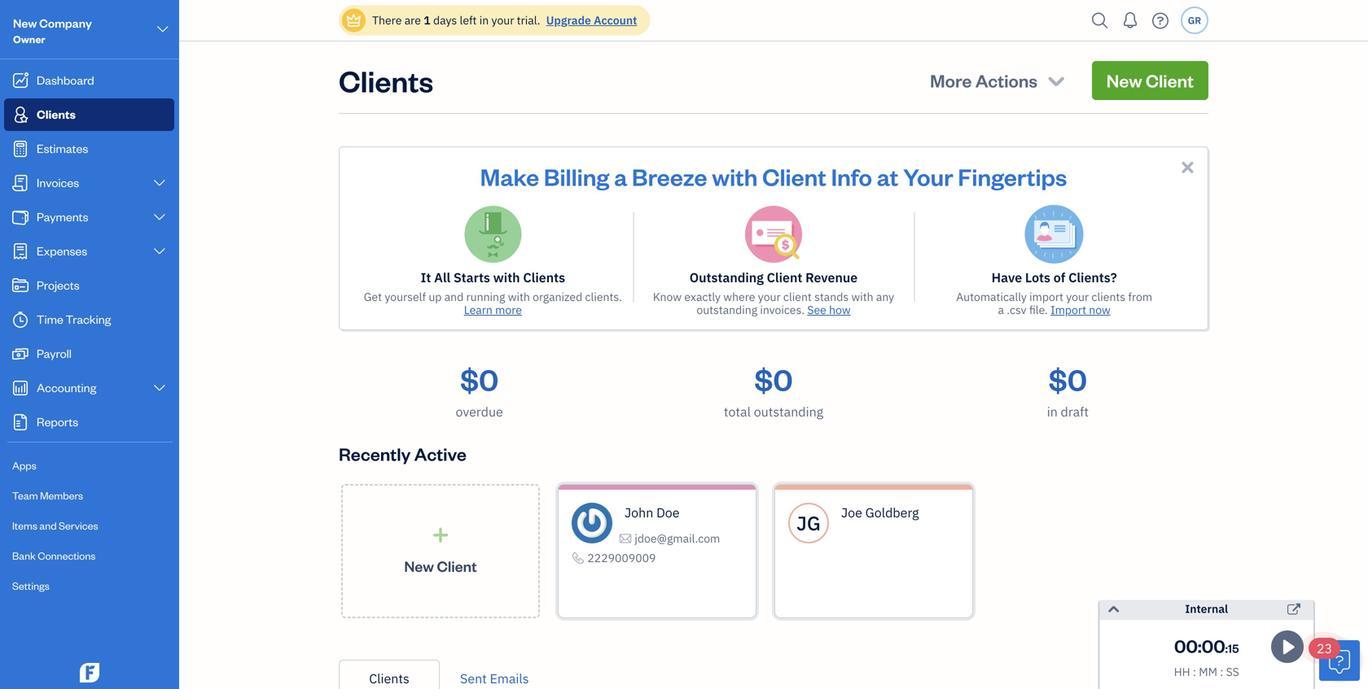 Task type: locate. For each thing, give the bounding box(es) containing it.
recently active
[[339, 443, 467, 466]]

1 vertical spatial new
[[1107, 69, 1143, 92]]

00 : 00 : 15
[[1175, 635, 1239, 658]]

jdoe@gmail.com
[[635, 532, 720, 547]]

open in new window image
[[1288, 601, 1301, 621]]

doe
[[657, 505, 680, 522]]

your inside know exactly where your client stands with any outstanding invoices.
[[758, 290, 781, 305]]

$0 total outstanding
[[724, 360, 824, 421]]

payroll link
[[4, 338, 174, 371]]

dashboard link
[[4, 64, 174, 97]]

1 horizontal spatial new client
[[1107, 69, 1194, 92]]

chevron large down image for invoices
[[152, 177, 167, 190]]

project image
[[11, 278, 30, 294]]

more
[[930, 69, 972, 92]]

1 horizontal spatial and
[[445, 290, 464, 305]]

chevron large down image inside the payments link
[[152, 211, 167, 224]]

expenses
[[37, 243, 87, 259]]

in left draft
[[1047, 404, 1058, 421]]

yourself
[[385, 290, 426, 305]]

outstanding
[[697, 303, 758, 318], [754, 404, 824, 421]]

a left .csv
[[998, 303, 1004, 318]]

0 vertical spatial new
[[13, 15, 37, 31]]

reports link
[[4, 406, 174, 439]]

00 left 15 on the bottom right of page
[[1202, 635, 1226, 658]]

1 horizontal spatial your
[[758, 290, 781, 305]]

0 horizontal spatial $0
[[460, 360, 499, 399]]

company
[[39, 15, 92, 31]]

0 vertical spatial chevron large down image
[[155, 20, 170, 39]]

2 vertical spatial chevron large down image
[[152, 211, 167, 224]]

expense image
[[11, 244, 30, 260]]

client image
[[11, 107, 30, 123]]

new down the notifications icon
[[1107, 69, 1143, 92]]

projects link
[[4, 270, 174, 302]]

new down plus icon
[[404, 557, 434, 576]]

$0 overdue
[[456, 360, 503, 421]]

more
[[495, 303, 522, 318]]

1 horizontal spatial 00
[[1202, 635, 1226, 658]]

$0 up overdue
[[460, 360, 499, 399]]

1 vertical spatial new client
[[404, 557, 477, 576]]

chevron large down image inside 'expenses' link
[[152, 245, 167, 258]]

expand timer details image
[[1107, 601, 1122, 620]]

2229009009
[[588, 551, 656, 566]]

new company owner
[[13, 15, 92, 46]]

$0 in draft
[[1047, 360, 1089, 421]]

import
[[1030, 290, 1064, 305]]

1 vertical spatial in
[[1047, 404, 1058, 421]]

0 vertical spatial chevron large down image
[[152, 245, 167, 258]]

chevron large down image
[[152, 245, 167, 258], [152, 382, 167, 395]]

and right items on the bottom
[[39, 519, 57, 533]]

all
[[434, 269, 451, 286]]

in right left
[[480, 13, 489, 28]]

search image
[[1088, 9, 1114, 33]]

a
[[614, 161, 627, 192], [998, 303, 1004, 318]]

0 horizontal spatial new client link
[[341, 485, 540, 619]]

0 horizontal spatial clients link
[[4, 99, 174, 131]]

1 horizontal spatial clients link
[[339, 661, 440, 690]]

with left the any
[[852, 290, 874, 305]]

with
[[712, 161, 758, 192], [493, 269, 520, 286], [508, 290, 530, 305], [852, 290, 874, 305]]

know
[[653, 290, 682, 305]]

00
[[1175, 635, 1198, 658], [1202, 635, 1226, 658]]

1 vertical spatial a
[[998, 303, 1004, 318]]

chevron large down image inside accounting link
[[152, 382, 167, 395]]

outstanding inside $0 total outstanding
[[754, 404, 824, 421]]

chevron large down image
[[155, 20, 170, 39], [152, 177, 167, 190], [152, 211, 167, 224]]

outstanding right total
[[754, 404, 824, 421]]

invoice image
[[11, 175, 30, 191]]

$0 down invoices.
[[755, 360, 793, 399]]

bank connections link
[[4, 543, 174, 571]]

and right up
[[445, 290, 464, 305]]

payment image
[[11, 209, 30, 226]]

1 vertical spatial outstanding
[[754, 404, 824, 421]]

connections
[[38, 549, 96, 563]]

client down plus icon
[[437, 557, 477, 576]]

clients inside the it all starts with clients get yourself up and running with organized clients. learn more
[[523, 269, 565, 286]]

2 horizontal spatial $0
[[1049, 360, 1087, 399]]

0 vertical spatial new client link
[[1092, 61, 1209, 100]]

new client link
[[1092, 61, 1209, 100], [341, 485, 540, 619]]

a right billing
[[614, 161, 627, 192]]

1 vertical spatial and
[[39, 519, 57, 533]]

stands
[[815, 290, 849, 305]]

see how
[[808, 303, 851, 318]]

make
[[480, 161, 539, 192]]

time tracking link
[[4, 304, 174, 336]]

0 horizontal spatial your
[[492, 13, 514, 28]]

phone image
[[572, 549, 585, 569]]

dashboard image
[[11, 73, 30, 89]]

$0 for $0 total outstanding
[[755, 360, 793, 399]]

john
[[625, 505, 654, 522]]

1 vertical spatial chevron large down image
[[152, 382, 167, 395]]

1 chevron large down image from the top
[[152, 245, 167, 258]]

payments link
[[4, 201, 174, 234]]

your down clients?
[[1067, 290, 1089, 305]]

mm
[[1199, 665, 1218, 680]]

0 vertical spatial clients link
[[4, 99, 174, 131]]

$0 up draft
[[1049, 360, 1087, 399]]

expenses link
[[4, 235, 174, 268]]

0 vertical spatial in
[[480, 13, 489, 28]]

new client down plus icon
[[404, 557, 477, 576]]

your for there
[[492, 13, 514, 28]]

go to help image
[[1148, 9, 1174, 33]]

0 horizontal spatial new
[[13, 15, 37, 31]]

bank
[[12, 549, 36, 563]]

chevron large down image inside invoices link
[[152, 177, 167, 190]]

client
[[784, 290, 812, 305]]

outstanding down outstanding
[[697, 303, 758, 318]]

$0 inside $0 in draft
[[1049, 360, 1087, 399]]

owner
[[13, 32, 45, 46]]

exactly
[[685, 290, 721, 305]]

lots
[[1026, 269, 1051, 286]]

2 chevron large down image from the top
[[152, 382, 167, 395]]

info
[[831, 161, 872, 192]]

left
[[460, 13, 477, 28]]

your
[[492, 13, 514, 28], [758, 290, 781, 305], [1067, 290, 1089, 305]]

0 vertical spatial a
[[614, 161, 627, 192]]

$0 for $0 overdue
[[460, 360, 499, 399]]

new client down go to help icon at the right top of page
[[1107, 69, 1194, 92]]

with right breeze
[[712, 161, 758, 192]]

chevron large down image up reports link
[[152, 382, 167, 395]]

see
[[808, 303, 827, 318]]

2 horizontal spatial new
[[1107, 69, 1143, 92]]

trial.
[[517, 13, 540, 28]]

0 horizontal spatial and
[[39, 519, 57, 533]]

0 vertical spatial and
[[445, 290, 464, 305]]

your left the trial. at the left top of the page
[[492, 13, 514, 28]]

settings
[[12, 580, 50, 593]]

23
[[1317, 641, 1333, 658]]

actions
[[976, 69, 1038, 92]]

$0
[[460, 360, 499, 399], [755, 360, 793, 399], [1049, 360, 1087, 399]]

clients?
[[1069, 269, 1117, 286]]

0 vertical spatial outstanding
[[697, 303, 758, 318]]

days
[[433, 13, 457, 28]]

goldberg
[[866, 505, 919, 522]]

it all starts with clients image
[[465, 206, 522, 263]]

1 vertical spatial chevron large down image
[[152, 177, 167, 190]]

$0 inside $0 overdue
[[460, 360, 499, 399]]

1 vertical spatial clients link
[[339, 661, 440, 690]]

services
[[59, 519, 98, 533]]

1 horizontal spatial in
[[1047, 404, 1058, 421]]

: up the ss
[[1226, 641, 1228, 657]]

0 horizontal spatial new client
[[404, 557, 477, 576]]

client
[[1146, 69, 1194, 92], [763, 161, 827, 192], [767, 269, 803, 286], [437, 557, 477, 576]]

team members
[[12, 489, 83, 503]]

running
[[466, 290, 505, 305]]

1 vertical spatial new client link
[[341, 485, 540, 619]]

resource center badge image
[[1320, 641, 1360, 682]]

payments
[[37, 209, 88, 224]]

2 horizontal spatial your
[[1067, 290, 1089, 305]]

1 horizontal spatial new
[[404, 557, 434, 576]]

your inside have lots of clients? automatically import your clients from a .csv file. import now
[[1067, 290, 1089, 305]]

there are 1 days left in your trial. upgrade account
[[372, 13, 637, 28]]

more actions
[[930, 69, 1038, 92]]

$0 inside $0 total outstanding
[[755, 360, 793, 399]]

1 horizontal spatial a
[[998, 303, 1004, 318]]

3 $0 from the left
[[1049, 360, 1087, 399]]

00 up the hh
[[1175, 635, 1198, 658]]

recently
[[339, 443, 411, 466]]

total
[[724, 404, 751, 421]]

new
[[13, 15, 37, 31], [1107, 69, 1143, 92], [404, 557, 434, 576]]

time
[[37, 312, 63, 327]]

dashboard
[[37, 72, 94, 88]]

1 00 from the left
[[1175, 635, 1198, 658]]

learn
[[464, 303, 493, 318]]

2 $0 from the left
[[755, 360, 793, 399]]

outstanding inside know exactly where your client stands with any outstanding invoices.
[[697, 303, 758, 318]]

chevron large down image up projects link
[[152, 245, 167, 258]]

it
[[421, 269, 431, 286]]

new up owner
[[13, 15, 37, 31]]

estimates
[[37, 141, 88, 156]]

your down outstanding client revenue
[[758, 290, 781, 305]]

jg
[[797, 511, 821, 536]]

main element
[[0, 0, 220, 690]]

0 vertical spatial new client
[[1107, 69, 1194, 92]]

0 horizontal spatial a
[[614, 161, 627, 192]]

internal
[[1186, 602, 1229, 617]]

$0 for $0 in draft
[[1049, 360, 1087, 399]]

with up the running
[[493, 269, 520, 286]]

1 $0 from the left
[[460, 360, 499, 399]]

2 vertical spatial new
[[404, 557, 434, 576]]

1 horizontal spatial $0
[[755, 360, 793, 399]]

0 horizontal spatial 00
[[1175, 635, 1198, 658]]

up
[[429, 290, 442, 305]]

where
[[724, 290, 756, 305]]



Task type: describe. For each thing, give the bounding box(es) containing it.
now
[[1089, 303, 1111, 318]]

from
[[1129, 290, 1153, 305]]

organized
[[533, 290, 583, 305]]

chevrondown image
[[1045, 69, 1068, 92]]

1 horizontal spatial new client link
[[1092, 61, 1209, 100]]

gr button
[[1181, 7, 1209, 34]]

outstanding client revenue image
[[745, 206, 802, 263]]

sent
[[460, 671, 487, 688]]

hh : mm : ss
[[1174, 665, 1240, 680]]

upgrade account link
[[543, 13, 637, 28]]

: right the hh
[[1193, 665, 1197, 680]]

chevron large down image for accounting
[[152, 382, 167, 395]]

apps link
[[4, 452, 174, 481]]

account
[[594, 13, 637, 28]]

resume timer image
[[1277, 638, 1300, 658]]

: left the ss
[[1220, 665, 1224, 680]]

john doe
[[625, 505, 680, 522]]

joe
[[841, 505, 863, 522]]

draft
[[1061, 404, 1089, 421]]

upgrade
[[546, 13, 591, 28]]

clients.
[[585, 290, 622, 305]]

timer image
[[11, 312, 30, 328]]

of
[[1054, 269, 1066, 286]]

gr
[[1188, 14, 1202, 27]]

plus image
[[431, 527, 450, 544]]

starts
[[454, 269, 490, 286]]

money image
[[11, 346, 30, 363]]

apps
[[12, 459, 36, 472]]

revenue
[[806, 269, 858, 286]]

: inside 00 : 00 : 15
[[1226, 641, 1228, 657]]

at
[[877, 161, 899, 192]]

envelope image
[[619, 529, 632, 549]]

with right the running
[[508, 290, 530, 305]]

joe goldberg
[[841, 505, 919, 522]]

billing
[[544, 161, 610, 192]]

new inside new company owner
[[13, 15, 37, 31]]

sent emails link
[[440, 661, 549, 690]]

invoices
[[37, 175, 79, 190]]

1
[[424, 13, 431, 28]]

items and services
[[12, 519, 98, 533]]

chevron large down image for expenses
[[152, 245, 167, 258]]

.csv
[[1007, 303, 1027, 318]]

any
[[876, 290, 895, 305]]

estimates link
[[4, 133, 174, 165]]

items
[[12, 519, 37, 533]]

ss
[[1227, 665, 1240, 680]]

there
[[372, 13, 402, 28]]

with inside know exactly where your client stands with any outstanding invoices.
[[852, 290, 874, 305]]

a inside have lots of clients? automatically import your clients from a .csv file. import now
[[998, 303, 1004, 318]]

outstanding
[[690, 269, 764, 286]]

bank connections
[[12, 549, 96, 563]]

your for have
[[1067, 290, 1089, 305]]

team
[[12, 489, 38, 503]]

reports
[[37, 414, 78, 430]]

report image
[[11, 415, 30, 431]]

and inside items and services "link"
[[39, 519, 57, 533]]

have lots of clients? automatically import your clients from a .csv file. import now
[[957, 269, 1153, 318]]

freshbooks image
[[77, 664, 103, 683]]

more actions button
[[916, 61, 1083, 100]]

make billing a breeze with client info at your fingertips
[[480, 161, 1067, 192]]

15
[[1228, 641, 1239, 657]]

close image
[[1179, 158, 1197, 177]]

file.
[[1030, 303, 1048, 318]]

and inside the it all starts with clients get yourself up and running with organized clients. learn more
[[445, 290, 464, 305]]

how
[[829, 303, 851, 318]]

2 00 from the left
[[1202, 635, 1226, 658]]

estimate image
[[11, 141, 30, 157]]

clients
[[1092, 290, 1126, 305]]

0 horizontal spatial in
[[480, 13, 489, 28]]

invoices.
[[760, 303, 805, 318]]

client down go to help icon at the right top of page
[[1146, 69, 1194, 92]]

: up hh : mm : ss
[[1198, 635, 1202, 658]]

it all starts with clients get yourself up and running with organized clients. learn more
[[364, 269, 622, 318]]

breeze
[[632, 161, 707, 192]]

emails
[[490, 671, 529, 688]]

chevron large down image for payments
[[152, 211, 167, 224]]

outstanding client revenue
[[690, 269, 858, 286]]

clients inside main element
[[37, 106, 76, 122]]

import
[[1051, 303, 1087, 318]]

items and services link
[[4, 512, 174, 541]]

client up client at the top right of page
[[767, 269, 803, 286]]

notifications image
[[1118, 4, 1144, 37]]

crown image
[[345, 12, 363, 29]]

time tracking
[[37, 312, 111, 327]]

your
[[903, 161, 954, 192]]

hh
[[1174, 665, 1191, 680]]

members
[[40, 489, 83, 503]]

have
[[992, 269, 1022, 286]]

accounting link
[[4, 372, 174, 405]]

automatically
[[957, 290, 1027, 305]]

chart image
[[11, 380, 30, 397]]

client left info
[[763, 161, 827, 192]]

overdue
[[456, 404, 503, 421]]

accounting
[[37, 380, 96, 395]]

in inside $0 in draft
[[1047, 404, 1058, 421]]

have lots of clients? image
[[1026, 206, 1083, 263]]



Task type: vqa. For each thing, say whether or not it's contained in the screenshot.
how on the top of the page
yes



